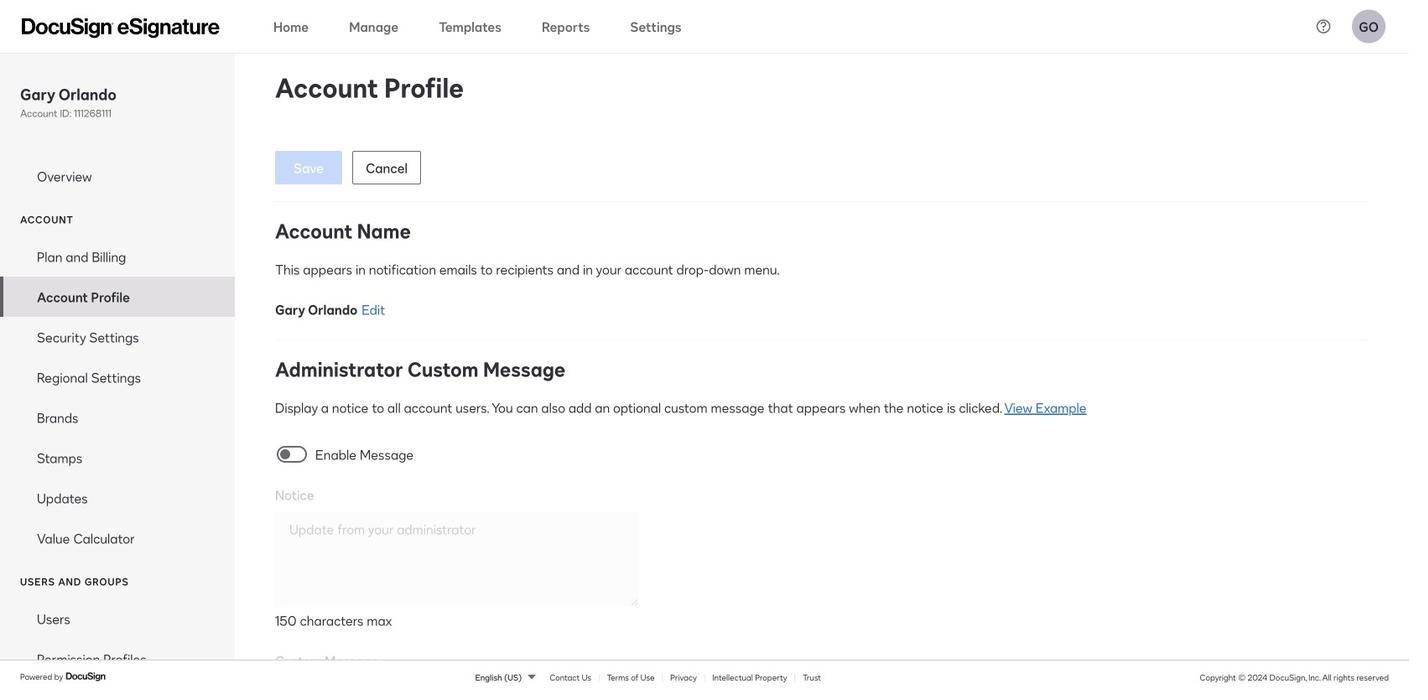 Task type: locate. For each thing, give the bounding box(es) containing it.
docusign image
[[66, 671, 108, 684]]

None text field
[[275, 512, 640, 608]]

users and groups element
[[0, 599, 235, 695]]



Task type: describe. For each thing, give the bounding box(es) containing it.
account element
[[0, 237, 235, 559]]

docusign admin image
[[22, 18, 220, 38]]



Task type: vqa. For each thing, say whether or not it's contained in the screenshot.
Your uploaded profile image
no



